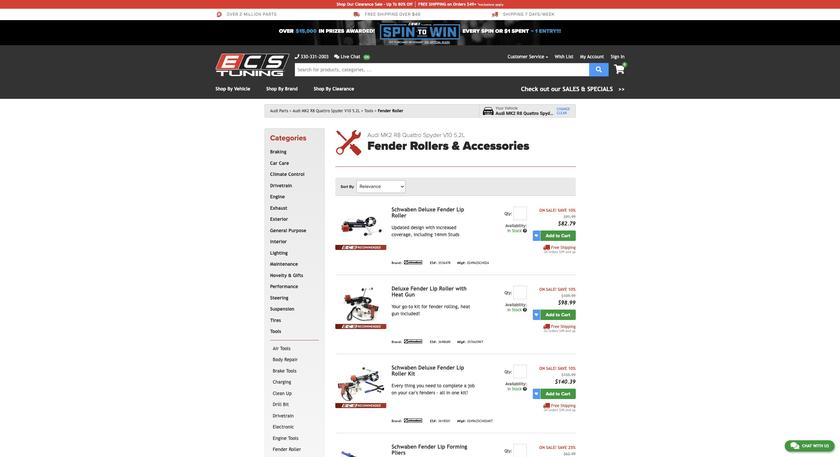 Task type: describe. For each thing, give the bounding box(es) containing it.
in for $140.39
[[508, 387, 511, 392]]

air tools
[[273, 346, 291, 352]]

car's
[[409, 390, 418, 396]]

roller inside the schwaben deluxe fender lip roller
[[392, 213, 407, 219]]

3698689
[[438, 341, 451, 344]]

see
[[425, 41, 429, 44]]

331-
[[310, 54, 319, 59]]

a
[[464, 383, 467, 389]]

apply
[[495, 3, 504, 6]]

fender inside schwaben fender lip forming pliers
[[418, 444, 436, 450]]

mfg#: for deluxe fender lip roller with heat gun
[[457, 341, 466, 344]]

shopping cart image
[[614, 65, 625, 74]]

es#: for heat
[[430, 341, 437, 344]]

forming
[[447, 444, 467, 450]]

comments image for live
[[334, 54, 339, 59]]

question circle image for $98.99
[[523, 308, 527, 312]]

you
[[417, 383, 424, 389]]

mfg#: 3576659kt
[[457, 341, 484, 344]]

save for $82.79
[[558, 208, 567, 213]]

1 brand: from the top
[[392, 261, 402, 265]]

0 horizontal spatial -
[[384, 2, 385, 7]]

2
[[240, 12, 242, 17]]

change clear
[[557, 107, 570, 115]]

change
[[557, 107, 570, 111]]

tools for engine tools
[[288, 436, 299, 441]]

roller inside schwaben deluxe fender lip roller kit
[[392, 371, 407, 377]]

electronic
[[273, 425, 294, 430]]

on inside every thing you need to complete a job on your car's fenders - all in one kit!
[[392, 390, 397, 396]]

bit
[[283, 402, 289, 408]]

customer
[[508, 54, 528, 59]]

with inside chat with us "link"
[[813, 444, 823, 449]]

$49 for deluxe fender lip roller with heat gun
[[559, 329, 565, 333]]

pliers
[[392, 450, 406, 456]]

audi for audi mk2 r8 quattro spyder v10 5.2l
[[293, 109, 301, 113]]

car
[[270, 161, 278, 166]]

job
[[468, 383, 475, 389]]

brake tools
[[273, 369, 297, 374]]

v10 inside your vehicle audi mk2 r8 quattro spyder v10 5.2l
[[556, 111, 564, 116]]

2003
[[319, 54, 329, 59]]

in stock for $82.79
[[508, 229, 523, 233]]

fenders
[[420, 390, 435, 396]]

mfg#: for schwaben deluxe fender lip roller
[[457, 261, 466, 265]]

drill bit link
[[272, 400, 318, 411]]

1 es#: from the top
[[430, 261, 437, 265]]

shop for shop by clearance
[[314, 86, 324, 92]]

purpose
[[289, 228, 306, 233]]

mfg#: for schwaben deluxe fender lip roller kit
[[457, 420, 466, 424]]

availability: for $82.79
[[506, 224, 527, 228]]

to for schwaben deluxe fender lip roller
[[556, 233, 560, 239]]

sort
[[341, 184, 348, 189]]

tools for brake tools
[[286, 369, 297, 374]]

chat inside "link"
[[802, 444, 812, 449]]

free for schwaben deluxe fender lip roller kit
[[551, 404, 559, 408]]

by for clearance
[[326, 86, 331, 92]]

024962sch02a
[[467, 261, 489, 265]]

your
[[398, 390, 407, 396]]

shop by clearance link
[[314, 86, 354, 92]]

spyder for audi mk2 r8 quattro spyder v10 5.2l fender rollers & accessories
[[423, 132, 442, 139]]

10% for $98.99
[[568, 287, 576, 292]]

no
[[390, 41, 394, 44]]

tools inside tools link
[[270, 329, 281, 335]]

10% for $140.39
[[568, 367, 576, 371]]

save inside on sale!                         save 25% $62.99
[[558, 446, 567, 450]]

deluxe for schwaben deluxe fender lip roller
[[418, 207, 436, 213]]

0 vertical spatial drivetrain link
[[269, 180, 318, 192]]

schwaben deluxe fender lip roller link
[[392, 207, 464, 219]]

on for deluxe fender lip roller with heat gun
[[544, 329, 548, 333]]

climate control link
[[269, 169, 318, 180]]

quattro inside your vehicle audi mk2 r8 quattro spyder v10 5.2l
[[524, 111, 539, 116]]

free shipping over $49 link
[[354, 11, 421, 17]]

4 qty: from the top
[[505, 449, 512, 454]]

heat
[[392, 292, 403, 298]]

3576659kt
[[467, 341, 484, 344]]

shop by vehicle link
[[216, 86, 250, 92]]

ecs tuning image
[[216, 54, 289, 76]]

shipping left '7'
[[503, 12, 524, 17]]

schwaben - corporate logo image for heat
[[403, 340, 423, 344]]

$49 for schwaben deluxe fender lip roller
[[559, 250, 565, 254]]

0 vertical spatial vehicle
[[234, 86, 250, 92]]

add for $82.79
[[546, 233, 555, 239]]

interior
[[270, 239, 287, 245]]

roller inside fender roller link
[[289, 447, 301, 453]]

up inside tools subcategories element
[[286, 391, 292, 396]]

drivetrain for the top drivetrain link
[[270, 183, 292, 188]]

add to cart button for $98.99
[[541, 310, 576, 320]]

mk2 inside your vehicle audi mk2 r8 quattro spyder v10 5.2l
[[506, 111, 516, 116]]

sale! inside on sale!                         save 25% $62.99
[[546, 446, 557, 450]]

with inside updated design with increased coverage, including 14mm studs
[[426, 225, 435, 230]]

330-331-2003 link
[[295, 53, 329, 60]]

sales
[[563, 86, 580, 93]]

*exclusions
[[478, 3, 494, 6]]

sale! for $140.39
[[546, 367, 557, 371]]

sales & specials
[[563, 86, 613, 93]]

no purchase necessary. see official rules .
[[390, 41, 451, 44]]

25%
[[568, 446, 576, 450]]

your vehicle audi mk2 r8 quattro spyder v10 5.2l
[[496, 106, 574, 116]]

drill
[[273, 402, 282, 408]]

on sale!                         save 25% $62.99
[[540, 446, 576, 457]]

shop by vehicle
[[216, 86, 250, 92]]

by for vehicle
[[228, 86, 233, 92]]

fender inside deluxe fender lip roller with heat gun
[[411, 286, 428, 292]]

deluxe for schwaben deluxe fender lip roller kit
[[418, 365, 436, 371]]

es#: 3698689
[[430, 341, 451, 344]]

shipping for $82.79
[[561, 245, 576, 250]]

to
[[393, 2, 397, 7]]

maintenance
[[270, 262, 298, 267]]

qty: for schwaben deluxe fender lip roller
[[505, 212, 512, 216]]

add to cart for $140.39
[[546, 391, 570, 397]]

brand: for kit
[[392, 420, 402, 424]]

tires link
[[269, 315, 318, 327]]

add to cart for $98.99
[[546, 312, 570, 318]]

es#3536478 - 024962sch02a - schwaben deluxe fender lip roller - updated design with increased coverage, including 14mm studs - schwaben - audi bmw volkswagen mercedes benz mini porsche image
[[335, 207, 386, 245]]

updated design with increased coverage, including 14mm studs
[[392, 225, 460, 237]]

shipping for $98.99
[[561, 325, 576, 329]]

add to cart button for $82.79
[[541, 231, 576, 241]]

sale
[[375, 2, 383, 7]]

roller inside deluxe fender lip roller with heat gun
[[439, 286, 454, 292]]

availability: for $98.99
[[506, 303, 527, 308]]

orders
[[453, 2, 466, 7]]

exhaust
[[270, 206, 287, 211]]

orders for $98.99
[[549, 329, 558, 333]]

& inside audi mk2 r8 quattro spyder v10 5.2l fender rollers & accessories
[[452, 139, 460, 153]]

braking link
[[269, 147, 318, 158]]

clear
[[557, 111, 567, 115]]

air tools link
[[272, 343, 318, 355]]

performance link
[[269, 282, 318, 293]]

fender inside schwaben deluxe fender lip roller kit
[[437, 365, 455, 371]]

general purpose link
[[269, 225, 318, 237]]

0 horizontal spatial tools link
[[269, 327, 318, 338]]

and for $98.99
[[566, 329, 571, 333]]

mk2 for audi mk2 r8 quattro spyder v10 5.2l
[[302, 109, 309, 113]]

over for over $15,000 in prizes
[[279, 28, 294, 35]]

over 2 million parts link
[[216, 11, 277, 17]]

suspension link
[[269, 304, 318, 315]]

Search text field
[[295, 63, 589, 76]]

phone image
[[295, 54, 299, 59]]

qty: for deluxe fender lip roller with heat gun
[[505, 291, 512, 295]]

es#3618501 - 024962sch02akt - schwaben deluxe fender lip roller kit - every thing you need to complete a job on your car's fenders - all in one kit! - schwaben - audi bmw volkswagen mercedes benz mini porsche image
[[335, 365, 386, 403]]

air
[[273, 346, 279, 352]]

and for $82.79
[[566, 250, 571, 254]]

cart for $98.99
[[561, 312, 570, 318]]

lip inside schwaben fender lip forming pliers
[[438, 444, 445, 450]]

brand
[[285, 86, 298, 92]]

exhaust link
[[269, 203, 318, 214]]

1 horizontal spatial fender roller
[[378, 109, 404, 113]]

fender inside the schwaben deluxe fender lip roller
[[437, 207, 455, 213]]

search image
[[596, 66, 602, 72]]

es#2863427 - 012896sch01a - schwaben fender lip forming pliers - increase tire clearance by reforming the inner fender lip - schwaben - audi bmw volkswagen mercedes benz mini porsche image
[[335, 444, 386, 458]]

million
[[244, 12, 262, 17]]

$91.99
[[564, 215, 576, 219]]

free shipping over $49
[[365, 12, 421, 17]]

r8 for audi mk2 r8 quattro spyder v10 5.2l
[[310, 109, 315, 113]]

categories
[[270, 134, 307, 143]]

accessories
[[463, 139, 530, 153]]

stock for $82.79
[[512, 229, 522, 233]]

mfg#: 024962sch02akt
[[457, 420, 493, 424]]

audi for audi mk2 r8 quattro spyder v10 5.2l fender rollers & accessories
[[368, 132, 379, 139]]

every spin or $1 spent = 1 entry!!!
[[463, 28, 561, 35]]

fender roller inside tools subcategories element
[[273, 447, 301, 453]]

audi mk2 r8 quattro spyder v10 5.2l fender rollers & accessories
[[368, 132, 530, 153]]

quattro for audi mk2 r8 quattro spyder v10 5.2l
[[316, 109, 330, 113]]

vehicle inside your vehicle audi mk2 r8 quattro spyder v10 5.2l
[[505, 106, 518, 111]]

save for $140.39
[[558, 367, 567, 371]]

$155.99
[[562, 373, 576, 378]]

ecs tuning recommends this product. image for schwaben deluxe fender lip roller kit
[[335, 403, 386, 409]]

studs
[[448, 232, 460, 237]]

on for schwaben deluxe fender lip roller
[[544, 250, 548, 254]]

330-331-2003
[[301, 54, 329, 59]]

free shipping on orders $49 and up for $140.39
[[544, 404, 576, 412]]

deluxe fender lip roller with heat gun link
[[392, 286, 467, 298]]

brand: for heat
[[392, 341, 402, 344]]

and for $140.39
[[566, 408, 571, 412]]

in for $82.79
[[508, 229, 511, 233]]

care
[[279, 161, 289, 166]]

included!
[[401, 311, 420, 317]]

on inside on sale!                         save 25% $62.99
[[540, 446, 545, 450]]

free
[[418, 2, 428, 7]]

shop for shop by brand
[[266, 86, 277, 92]]

add to wish list image for $140.39
[[535, 393, 538, 396]]

spyder inside your vehicle audi mk2 r8 quattro spyder v10 5.2l
[[540, 111, 554, 116]]

updated
[[392, 225, 410, 230]]

10% for $82.79
[[568, 208, 576, 213]]

one
[[452, 390, 459, 396]]

$62.99
[[564, 452, 576, 457]]

by right sort
[[349, 184, 354, 189]]

schwaben for schwaben deluxe fender lip roller
[[392, 207, 417, 213]]

customer service button
[[508, 53, 548, 60]]

audi inside your vehicle audi mk2 r8 quattro spyder v10 5.2l
[[496, 111, 505, 116]]

availability: for $140.39
[[506, 382, 527, 387]]

comments image for chat
[[791, 442, 800, 450]]

schwaben fender lip forming pliers link
[[392, 444, 467, 456]]

on for $82.79
[[540, 208, 545, 213]]

shipping
[[378, 12, 398, 17]]

add for $140.39
[[546, 391, 555, 397]]

sale! for $82.79
[[546, 208, 557, 213]]



Task type: locate. For each thing, give the bounding box(es) containing it.
mfg#: left 3576659kt
[[457, 341, 466, 344]]

engine inside tools subcategories element
[[273, 436, 287, 441]]

chat with us
[[802, 444, 829, 449]]

free shipping on orders $49 and up down $140.39
[[544, 404, 576, 412]]

audi
[[270, 109, 278, 113], [293, 109, 301, 113], [496, 111, 505, 116], [368, 132, 379, 139]]

rollers
[[410, 139, 449, 153]]

customer service
[[508, 54, 544, 59]]

schwaben
[[392, 207, 417, 213], [392, 365, 417, 371], [392, 444, 417, 450]]

1 vertical spatial cart
[[561, 312, 570, 318]]

$49 down '$82.79'
[[559, 250, 565, 254]]

shipping down $98.99
[[561, 325, 576, 329]]

schwaben - corporate logo image
[[403, 261, 423, 265], [403, 340, 423, 344], [403, 419, 423, 423]]

drivetrain link down bit
[[272, 411, 318, 422]]

drivetrain inside tools subcategories element
[[273, 414, 294, 419]]

0 vertical spatial drivetrain
[[270, 183, 292, 188]]

1 vertical spatial add to cart button
[[541, 310, 576, 320]]

0 horizontal spatial with
[[426, 225, 435, 230]]

brake tools link
[[272, 366, 318, 377]]

to down $98.99
[[556, 312, 560, 318]]

2 horizontal spatial &
[[581, 86, 586, 93]]

es#: left 3698689
[[430, 341, 437, 344]]

1 orders from the top
[[549, 250, 558, 254]]

engine for engine
[[270, 194, 285, 200]]

0 vertical spatial in stock
[[508, 229, 523, 233]]

tools inside engine tools link
[[288, 436, 299, 441]]

on for $98.99
[[540, 287, 545, 292]]

comments image left 'chat with us'
[[791, 442, 800, 450]]

1 qty: from the top
[[505, 212, 512, 216]]

0 vertical spatial es#:
[[430, 261, 437, 265]]

to left kit
[[409, 304, 413, 310]]

3 ecs tuning recommends this product. image from the top
[[335, 403, 386, 409]]

and down $98.99
[[566, 329, 571, 333]]

schwaben for schwaben fender lip forming pliers
[[392, 444, 417, 450]]

parts
[[263, 12, 277, 17]]

official
[[430, 41, 441, 44]]

lighting
[[270, 251, 288, 256]]

brand: down gun
[[392, 341, 402, 344]]

drivetrain up electronic
[[273, 414, 294, 419]]

sale! inside on sale!                         save 10% $155.99 $140.39
[[546, 367, 557, 371]]

comments image
[[334, 54, 339, 59], [791, 442, 800, 450]]

schwaben - corporate logo image for kit
[[403, 419, 423, 423]]

body
[[273, 357, 283, 363]]

2 horizontal spatial quattro
[[524, 111, 539, 116]]

2 orders from the top
[[549, 329, 558, 333]]

2 vertical spatial availability:
[[506, 382, 527, 387]]

2 vertical spatial schwaben
[[392, 444, 417, 450]]

0 horizontal spatial chat
[[351, 54, 361, 59]]

1 horizontal spatial with
[[456, 286, 467, 292]]

1 horizontal spatial mk2
[[381, 132, 392, 139]]

2 question circle image from the top
[[523, 387, 527, 391]]

add to cart button down '$82.79'
[[541, 231, 576, 241]]

in inside every thing you need to complete a job on your car's fenders - all in one kit!
[[447, 390, 450, 396]]

lip inside schwaben deluxe fender lip roller kit
[[457, 365, 464, 371]]

es#: for kit
[[430, 420, 437, 424]]

2 availability: from the top
[[506, 303, 527, 308]]

audi for audi parts
[[270, 109, 278, 113]]

up down '$82.79'
[[572, 250, 576, 254]]

0 vertical spatial add to cart
[[546, 233, 570, 239]]

shipping 7 days/week link
[[492, 11, 555, 17]]

1 cart from the top
[[561, 233, 570, 239]]

on for $140.39
[[540, 367, 545, 371]]

2 cart from the top
[[561, 312, 570, 318]]

fender inside audi mk2 r8 quattro spyder v10 5.2l fender rollers & accessories
[[368, 139, 407, 153]]

brand: down coverage,
[[392, 261, 402, 265]]

fender
[[378, 109, 391, 113], [368, 139, 407, 153], [437, 207, 455, 213], [411, 286, 428, 292], [437, 365, 455, 371], [418, 444, 436, 450], [273, 447, 288, 453]]

performance
[[270, 284, 298, 290]]

shipping down '$82.79'
[[561, 245, 576, 250]]

es#: left 3536478
[[430, 261, 437, 265]]

0 vertical spatial availability:
[[506, 224, 527, 228]]

over inside over 2 million parts link
[[227, 12, 238, 17]]

clean up link
[[272, 388, 318, 400]]

1 schwaben - corporate logo image from the top
[[403, 261, 423, 265]]

3 stock from the top
[[512, 387, 522, 392]]

question circle image for $140.39
[[523, 387, 527, 391]]

0 horizontal spatial clearance
[[333, 86, 354, 92]]

3 add to cart button from the top
[[541, 389, 576, 399]]

2 vertical spatial add
[[546, 391, 555, 397]]

3 10% from the top
[[568, 367, 576, 371]]

4 on from the top
[[540, 446, 545, 450]]

orders for $82.79
[[549, 250, 558, 254]]

1 vertical spatial stock
[[512, 308, 522, 313]]

0 vertical spatial engine
[[270, 194, 285, 200]]

& right rollers
[[452, 139, 460, 153]]

10% inside on sale!                         save 10% $155.99 $140.39
[[568, 367, 576, 371]]

0 horizontal spatial in
[[319, 28, 324, 35]]

necessary.
[[409, 41, 424, 44]]

1 vertical spatial brand:
[[392, 341, 402, 344]]

2 brand: from the top
[[392, 341, 402, 344]]

sale! inside on sale!                         save 10% $91.99 $82.79
[[546, 208, 557, 213]]

2 on from the top
[[540, 287, 545, 292]]

1 question circle image from the top
[[523, 308, 527, 312]]

10% inside on sale!                         save 10% $91.99 $82.79
[[568, 208, 576, 213]]

in stock for $140.39
[[508, 387, 523, 392]]

engine for engine tools
[[273, 436, 287, 441]]

to down '$82.79'
[[556, 233, 560, 239]]

1 vertical spatial deluxe
[[392, 286, 409, 292]]

cart down $140.39
[[561, 391, 570, 397]]

your for your go-to kit for fender rolling, heat gun included!
[[392, 304, 401, 310]]

2 horizontal spatial spyder
[[540, 111, 554, 116]]

1 vertical spatial orders
[[549, 329, 558, 333]]

add to cart button down $140.39
[[541, 389, 576, 399]]

1 vertical spatial vehicle
[[505, 106, 518, 111]]

1 vertical spatial schwaben - corporate logo image
[[403, 340, 423, 344]]

2 vertical spatial up
[[572, 408, 576, 412]]

add to cart for $82.79
[[546, 233, 570, 239]]

deluxe inside schwaben deluxe fender lip roller kit
[[418, 365, 436, 371]]

5.2l for audi mk2 r8 quattro spyder v10 5.2l
[[352, 109, 360, 113]]

wish
[[555, 54, 565, 59]]

spyder for audi mk2 r8 quattro spyder v10 5.2l
[[331, 109, 343, 113]]

and down '$82.79'
[[566, 250, 571, 254]]

to for deluxe fender lip roller with heat gun
[[556, 312, 560, 318]]

shop
[[337, 2, 346, 7], [216, 86, 226, 92], [266, 86, 277, 92], [314, 86, 324, 92]]

novelty
[[270, 273, 287, 278]]

shipping down $140.39
[[561, 404, 576, 408]]

1 vertical spatial chat
[[802, 444, 812, 449]]

go-
[[402, 304, 409, 310]]

$49 down $98.99
[[559, 329, 565, 333]]

1 save from the top
[[558, 208, 567, 213]]

comments image inside live chat 'link'
[[334, 54, 339, 59]]

our
[[347, 2, 354, 7]]

audi inside audi mk2 r8 quattro spyder v10 5.2l fender rollers & accessories
[[368, 132, 379, 139]]

7
[[525, 12, 528, 17]]

and
[[566, 250, 571, 254], [566, 329, 571, 333], [566, 408, 571, 412]]

fender roller link
[[272, 445, 318, 456]]

save up $109.99
[[558, 287, 567, 292]]

0 vertical spatial clearance
[[355, 2, 374, 7]]

quattro
[[316, 109, 330, 113], [524, 111, 539, 116], [402, 132, 422, 139]]

thing
[[405, 383, 415, 389]]

v10
[[345, 109, 351, 113], [556, 111, 564, 116], [443, 132, 452, 139]]

3 up from the top
[[572, 408, 576, 412]]

deluxe right kit in the left bottom of the page
[[418, 365, 436, 371]]

by down ecs tuning image
[[228, 86, 233, 92]]

free for schwaben deluxe fender lip roller
[[551, 245, 559, 250]]

clearance for our
[[355, 2, 374, 7]]

2 qty: from the top
[[505, 291, 512, 295]]

fender inside tools subcategories element
[[273, 447, 288, 453]]

2 10% from the top
[[568, 287, 576, 292]]

brake
[[273, 369, 285, 374]]

engine up exhaust
[[270, 194, 285, 200]]

3 sale! from the top
[[546, 367, 557, 371]]

deluxe up go-
[[392, 286, 409, 292]]

schwaben - corporate logo image left the es#: 3698689
[[403, 340, 423, 344]]

sign in link
[[611, 54, 625, 59]]

1 vertical spatial mfg#:
[[457, 341, 466, 344]]

your inside your vehicle audi mk2 r8 quattro spyder v10 5.2l
[[496, 106, 504, 111]]

0 horizontal spatial your
[[392, 304, 401, 310]]

on inside on sale!                         save 10% $155.99 $140.39
[[540, 367, 545, 371]]

1 up from the top
[[572, 250, 576, 254]]

stock for $98.99
[[512, 308, 522, 313]]

2 save from the top
[[558, 287, 567, 292]]

with up heat
[[456, 286, 467, 292]]

0 horizontal spatial &
[[288, 273, 292, 278]]

schwaben inside schwaben fender lip forming pliers
[[392, 444, 417, 450]]

1 vertical spatial fender roller
[[273, 447, 301, 453]]

mk2 for audi mk2 r8 quattro spyder v10 5.2l fender rollers & accessories
[[381, 132, 392, 139]]

deluxe inside the schwaben deluxe fender lip roller
[[418, 207, 436, 213]]

up left to
[[387, 2, 392, 7]]

save up $155.99
[[558, 367, 567, 371]]

2 add to wish list image from the top
[[535, 393, 538, 396]]

add down on sale!                         save 10% $109.99 $98.99
[[546, 312, 555, 318]]

save inside on sale!                         save 10% $91.99 $82.79
[[558, 208, 567, 213]]

r8 inside your vehicle audi mk2 r8 quattro spyder v10 5.2l
[[517, 111, 522, 116]]

3 orders from the top
[[549, 408, 558, 412]]

schwaben inside the schwaben deluxe fender lip roller
[[392, 207, 417, 213]]

1 vertical spatial with
[[456, 286, 467, 292]]

add to wish list image for $98.99
[[535, 313, 538, 317]]

add down on sale!                         save 10% $155.99 $140.39
[[546, 391, 555, 397]]

lip up studs
[[457, 207, 464, 213]]

2 vertical spatial es#:
[[430, 420, 437, 424]]

save
[[558, 208, 567, 213], [558, 287, 567, 292], [558, 367, 567, 371], [558, 446, 567, 450]]

chat inside 'link'
[[351, 54, 361, 59]]

schwaben fender lip forming pliers
[[392, 444, 467, 456]]

5.2l inside audi mk2 r8 quattro spyder v10 5.2l fender rollers & accessories
[[454, 132, 465, 139]]

add to cart down $140.39
[[546, 391, 570, 397]]

in
[[621, 54, 625, 59], [508, 229, 511, 233], [508, 308, 511, 313], [508, 387, 511, 392]]

es#: left 3618501 on the bottom of page
[[430, 420, 437, 424]]

2 horizontal spatial v10
[[556, 111, 564, 116]]

control
[[288, 172, 305, 177]]

free down '$82.79'
[[551, 245, 559, 250]]

2 ecs tuning recommends this product. image from the top
[[335, 324, 386, 329]]

3 and from the top
[[566, 408, 571, 412]]

1 vertical spatial in stock
[[508, 308, 523, 313]]

1 10% from the top
[[568, 208, 576, 213]]

with left the us
[[813, 444, 823, 449]]

$49 right the over
[[412, 12, 421, 17]]

0 horizontal spatial spyder
[[331, 109, 343, 113]]

add to cart button for $140.39
[[541, 389, 576, 399]]

every left spin
[[463, 28, 480, 35]]

orders down '$82.79'
[[549, 250, 558, 254]]

0 vertical spatial question circle image
[[523, 308, 527, 312]]

schwaben inside schwaben deluxe fender lip roller kit
[[392, 365, 417, 371]]

1 vertical spatial up
[[572, 329, 576, 333]]

to up all
[[437, 383, 442, 389]]

tires
[[270, 318, 281, 323]]

ecs tuning recommends this product. image for schwaben deluxe fender lip roller
[[335, 245, 386, 250]]

my account
[[580, 54, 604, 59]]

over left the 2
[[227, 12, 238, 17]]

up for $98.99
[[572, 329, 576, 333]]

coverage,
[[392, 232, 412, 237]]

schwaben - corporate logo image left the es#: 3536478
[[403, 261, 423, 265]]

mfg#: left the 024962sch02a at the right bottom
[[457, 261, 466, 265]]

on sale!                         save 10% $91.99 $82.79
[[540, 208, 576, 227]]

1 horizontal spatial up
[[387, 2, 392, 7]]

0 vertical spatial in
[[319, 28, 324, 35]]

$109.99
[[562, 294, 576, 298]]

stock for $140.39
[[512, 387, 522, 392]]

add to wish list image
[[535, 313, 538, 317], [535, 393, 538, 396]]

ecs tuning recommends this product. image
[[335, 245, 386, 250], [335, 324, 386, 329], [335, 403, 386, 409]]

question circle image
[[523, 229, 527, 233]]

general purpose
[[270, 228, 306, 233]]

question circle image
[[523, 308, 527, 312], [523, 387, 527, 391]]

es#:
[[430, 261, 437, 265], [430, 341, 437, 344], [430, 420, 437, 424]]

3 brand: from the top
[[392, 420, 402, 424]]

spyder left the clear
[[540, 111, 554, 116]]

on inside on sale!                         save 10% $91.99 $82.79
[[540, 208, 545, 213]]

$98.99
[[558, 300, 576, 306]]

chat right "live"
[[351, 54, 361, 59]]

4 sale! from the top
[[546, 446, 557, 450]]

chat left the us
[[802, 444, 812, 449]]

free shipping on orders $49 and up down $98.99
[[544, 325, 576, 333]]

1 horizontal spatial clearance
[[355, 2, 374, 7]]

1 vertical spatial add
[[546, 312, 555, 318]]

novelty & gifts
[[270, 273, 303, 278]]

lip up a
[[457, 365, 464, 371]]

$140.39
[[555, 379, 576, 385]]

*exclusions apply link
[[478, 2, 504, 7]]

3 cart from the top
[[561, 391, 570, 397]]

1 vertical spatial every
[[392, 383, 403, 389]]

& for gifts
[[288, 273, 292, 278]]

mk2
[[302, 109, 309, 113], [506, 111, 516, 116], [381, 132, 392, 139]]

quattro for audi mk2 r8 quattro spyder v10 5.2l fender rollers & accessories
[[402, 132, 422, 139]]

deluxe
[[418, 207, 436, 213], [392, 286, 409, 292], [418, 365, 436, 371]]

steering
[[270, 295, 288, 301]]

save up $91.99
[[558, 208, 567, 213]]

mk2 inside audi mk2 r8 quattro spyder v10 5.2l fender rollers & accessories
[[381, 132, 392, 139]]

2 sale! from the top
[[546, 287, 557, 292]]

sort by
[[341, 184, 354, 189]]

quattro up rollers
[[402, 132, 422, 139]]

0 horizontal spatial fender roller
[[273, 447, 301, 453]]

on sale!                         save 10% $155.99 $140.39
[[540, 367, 576, 385]]

2 vertical spatial add to cart button
[[541, 389, 576, 399]]

1 schwaben from the top
[[392, 207, 417, 213]]

shipping for $140.39
[[561, 404, 576, 408]]

3 in stock from the top
[[508, 387, 523, 392]]

3 availability: from the top
[[506, 382, 527, 387]]

to inside the your go-to kit for fender rolling, heat gun included!
[[409, 304, 413, 310]]

in stock for $98.99
[[508, 308, 523, 313]]

schwaben for schwaben deluxe fender lip roller kit
[[392, 365, 417, 371]]

category navigation element
[[265, 128, 325, 458]]

to down $140.39
[[556, 391, 560, 397]]

and down $140.39
[[566, 408, 571, 412]]

2 stock from the top
[[512, 308, 522, 313]]

schwaben deluxe fender lip roller kit link
[[392, 365, 464, 377]]

up right clean
[[286, 391, 292, 396]]

drivetrain for bottom drivetrain link
[[273, 414, 294, 419]]

electronic link
[[272, 422, 318, 433]]

1 horizontal spatial -
[[437, 390, 438, 396]]

ecs tuning 'spin to win' contest logo image
[[380, 23, 460, 40]]

1 horizontal spatial r8
[[394, 132, 401, 139]]

tools inside air tools 'link'
[[280, 346, 291, 352]]

1 free shipping on orders $49 and up from the top
[[544, 245, 576, 254]]

2 add to cart button from the top
[[541, 310, 576, 320]]

3 qty: from the top
[[505, 370, 512, 375]]

2 add to cart from the top
[[546, 312, 570, 318]]

sale! for $98.99
[[546, 287, 557, 292]]

every for every spin or $1 spent = 1 entry!!!
[[463, 28, 480, 35]]

2 es#: from the top
[[430, 341, 437, 344]]

free down $98.99
[[551, 325, 559, 329]]

v10 for audi mk2 r8 quattro spyder v10 5.2l fender rollers & accessories
[[443, 132, 452, 139]]

10% up $109.99
[[568, 287, 576, 292]]

0 horizontal spatial r8
[[310, 109, 315, 113]]

on for schwaben deluxe fender lip roller kit
[[544, 408, 548, 412]]

2 add from the top
[[546, 312, 555, 318]]

0 vertical spatial cart
[[561, 233, 570, 239]]

save left 25%
[[558, 446, 567, 450]]

audi parts link
[[270, 109, 292, 113]]

r8 for audi mk2 r8 quattro spyder v10 5.2l fender rollers & accessories
[[394, 132, 401, 139]]

& right sales
[[581, 86, 586, 93]]

on inside on sale!                         save 10% $109.99 $98.99
[[540, 287, 545, 292]]

& for specials
[[581, 86, 586, 93]]

2 vertical spatial with
[[813, 444, 823, 449]]

quattro inside audi mk2 r8 quattro spyder v10 5.2l fender rollers & accessories
[[402, 132, 422, 139]]

1 vertical spatial in
[[447, 390, 450, 396]]

your inside the your go-to kit for fender rolling, heat gun included!
[[392, 304, 401, 310]]

orders down $140.39
[[549, 408, 558, 412]]

by for brand
[[278, 86, 284, 92]]

save inside on sale!                         save 10% $109.99 $98.99
[[558, 287, 567, 292]]

5.2l inside your vehicle audi mk2 r8 quattro spyder v10 5.2l
[[565, 111, 574, 116]]

schwaben deluxe fender lip roller
[[392, 207, 464, 219]]

3 schwaben from the top
[[392, 444, 417, 450]]

3 free shipping on orders $49 and up from the top
[[544, 404, 576, 412]]

sale!
[[546, 208, 557, 213], [546, 287, 557, 292], [546, 367, 557, 371], [546, 446, 557, 450]]

1 horizontal spatial quattro
[[402, 132, 422, 139]]

charging
[[273, 380, 291, 385]]

2 and from the top
[[566, 329, 571, 333]]

kit!
[[461, 390, 468, 396]]

clearance for by
[[333, 86, 354, 92]]

free ship ping on orders $49+ *exclusions apply
[[418, 2, 504, 7]]

change link
[[557, 107, 570, 111]]

deluxe inside deluxe fender lip roller with heat gun
[[392, 286, 409, 292]]

0 vertical spatial your
[[496, 106, 504, 111]]

1 add to wish list image from the top
[[535, 313, 538, 317]]

1 mfg#: from the top
[[457, 261, 466, 265]]

up down $140.39
[[572, 408, 576, 412]]

tools for air tools
[[280, 346, 291, 352]]

1 on from the top
[[540, 208, 545, 213]]

to inside every thing you need to complete a job on your car's fenders - all in one kit!
[[437, 383, 442, 389]]

on
[[447, 2, 452, 7], [544, 250, 548, 254], [544, 329, 548, 333], [392, 390, 397, 396], [544, 408, 548, 412]]

0 horizontal spatial v10
[[345, 109, 351, 113]]

0 vertical spatial schwaben
[[392, 207, 417, 213]]

engine
[[270, 194, 285, 200], [273, 436, 287, 441]]

brand: down your
[[392, 420, 402, 424]]

lip inside deluxe fender lip roller with heat gun
[[430, 286, 438, 292]]

cart down $98.99
[[561, 312, 570, 318]]

2 vertical spatial free shipping on orders $49 and up
[[544, 404, 576, 412]]

over for over 2 million parts
[[227, 12, 238, 17]]

2 in stock from the top
[[508, 308, 523, 313]]

1 vertical spatial schwaben
[[392, 365, 417, 371]]

shop for shop by vehicle
[[216, 86, 226, 92]]

1 vertical spatial your
[[392, 304, 401, 310]]

tools inside brake tools "link"
[[286, 369, 297, 374]]

cart down '$82.79'
[[561, 233, 570, 239]]

1 vertical spatial add to wish list image
[[535, 393, 538, 396]]

1 vertical spatial drivetrain link
[[272, 411, 318, 422]]

& left gifts
[[288, 273, 292, 278]]

1 horizontal spatial &
[[452, 139, 460, 153]]

4 save from the top
[[558, 446, 567, 450]]

1 vertical spatial 10%
[[568, 287, 576, 292]]

engine tools link
[[272, 433, 318, 445]]

0 horizontal spatial 5.2l
[[352, 109, 360, 113]]

add right add to wish list icon
[[546, 233, 555, 239]]

sale! inside on sale!                         save 10% $109.99 $98.99
[[546, 287, 557, 292]]

3536478
[[438, 261, 451, 265]]

in left prizes
[[319, 28, 324, 35]]

1 add from the top
[[546, 233, 555, 239]]

2 vertical spatial and
[[566, 408, 571, 412]]

3 add to cart from the top
[[546, 391, 570, 397]]

0 horizontal spatial every
[[392, 383, 403, 389]]

1 sale! from the top
[[546, 208, 557, 213]]

suspension
[[270, 307, 294, 312]]

days/week
[[529, 12, 555, 17]]

free shipping on orders $49 and up for $82.79
[[544, 245, 576, 254]]

orders down $98.99
[[549, 329, 558, 333]]

schwaben - corporate logo image left "es#: 3618501"
[[403, 419, 423, 423]]

$49 down $140.39
[[559, 408, 565, 412]]

1 in stock from the top
[[508, 229, 523, 233]]

10% inside on sale!                         save 10% $109.99 $98.99
[[568, 287, 576, 292]]

wish list
[[555, 54, 574, 59]]

clearance right our
[[355, 2, 374, 7]]

lip up fender
[[430, 286, 438, 292]]

3 es#: from the top
[[430, 420, 437, 424]]

2 schwaben - corporate logo image from the top
[[403, 340, 423, 344]]

save inside on sale!                         save 10% $155.99 $140.39
[[558, 367, 567, 371]]

in for $98.99
[[508, 308, 511, 313]]

1 horizontal spatial your
[[496, 106, 504, 111]]

add to cart button down $98.99
[[541, 310, 576, 320]]

0 vertical spatial free shipping on orders $49 and up
[[544, 245, 576, 254]]

1 add to cart from the top
[[546, 233, 570, 239]]

quattro left the clear
[[524, 111, 539, 116]]

sales & specials link
[[521, 85, 625, 94]]

1 add to cart button from the top
[[541, 231, 576, 241]]

my
[[580, 54, 586, 59]]

0 vertical spatial comments image
[[334, 54, 339, 59]]

up for $82.79
[[572, 250, 576, 254]]

lip left forming at right bottom
[[438, 444, 445, 450]]

engine down electronic
[[273, 436, 287, 441]]

r8 inside audi mk2 r8 quattro spyder v10 5.2l fender rollers & accessories
[[394, 132, 401, 139]]

mfg#: 024962sch02a
[[457, 261, 489, 265]]

free down the shop our clearance sale - up to 80% off
[[365, 12, 376, 17]]

1 vertical spatial free shipping on orders $49 and up
[[544, 325, 576, 333]]

3 schwaben - corporate logo image from the top
[[403, 419, 423, 423]]

to for schwaben deluxe fender lip roller kit
[[556, 391, 560, 397]]

2 vertical spatial orders
[[549, 408, 558, 412]]

0 horizontal spatial mk2
[[302, 109, 309, 113]]

free down $140.39
[[551, 404, 559, 408]]

mfg#: right 3618501 on the bottom of page
[[457, 420, 466, 424]]

with up including
[[426, 225, 435, 230]]

kit
[[408, 371, 415, 377]]

1 ecs tuning recommends this product. image from the top
[[335, 245, 386, 250]]

ping
[[437, 2, 446, 7]]

3 add from the top
[[546, 391, 555, 397]]

ecs tuning recommends this product. image for deluxe fender lip roller with heat gun
[[335, 324, 386, 329]]

comments image inside chat with us "link"
[[791, 442, 800, 450]]

by left brand
[[278, 86, 284, 92]]

2 vertical spatial stock
[[512, 387, 522, 392]]

1 horizontal spatial spyder
[[423, 132, 442, 139]]

every inside every thing you need to complete a job on your car's fenders - all in one kit!
[[392, 383, 403, 389]]

- left all
[[437, 390, 438, 396]]

0 horizontal spatial quattro
[[316, 109, 330, 113]]

r8
[[310, 109, 315, 113], [517, 111, 522, 116], [394, 132, 401, 139]]

0 vertical spatial tools link
[[364, 109, 377, 113]]

heat
[[461, 304, 470, 310]]

3 on from the top
[[540, 367, 545, 371]]

v10 inside audi mk2 r8 quattro spyder v10 5.2l fender rollers & accessories
[[443, 132, 452, 139]]

add to wish list image
[[535, 234, 538, 238]]

by up audi mk2 r8 quattro spyder v10 5.2l link
[[326, 86, 331, 92]]

drivetrain link down control
[[269, 180, 318, 192]]

& inside category navigation element
[[288, 273, 292, 278]]

2 up from the top
[[572, 329, 576, 333]]

0 vertical spatial fender roller
[[378, 109, 404, 113]]

2 schwaben from the top
[[392, 365, 417, 371]]

fender
[[429, 304, 443, 310]]

0 vertical spatial brand:
[[392, 261, 402, 265]]

2 vertical spatial ecs tuning recommends this product. image
[[335, 403, 386, 409]]

1 vertical spatial drivetrain
[[273, 414, 294, 419]]

3 mfg#: from the top
[[457, 420, 466, 424]]

1 horizontal spatial over
[[279, 28, 294, 35]]

every for every thing you need to complete a job on your car's fenders - all in one kit!
[[392, 383, 403, 389]]

2 vertical spatial in stock
[[508, 387, 523, 392]]

with inside deluxe fender lip roller with heat gun
[[456, 286, 467, 292]]

quattro down 'shop by clearance'
[[316, 109, 330, 113]]

1 horizontal spatial comments image
[[791, 442, 800, 450]]

10% up $91.99
[[568, 208, 576, 213]]

0 vertical spatial orders
[[549, 250, 558, 254]]

drivetrain down the 'climate'
[[270, 183, 292, 188]]

up down $98.99
[[572, 329, 576, 333]]

lip inside the schwaben deluxe fender lip roller
[[457, 207, 464, 213]]

every up your
[[392, 383, 403, 389]]

free
[[365, 12, 376, 17], [551, 245, 559, 250], [551, 325, 559, 329], [551, 404, 559, 408]]

5.2l for audi mk2 r8 quattro spyder v10 5.2l fender rollers & accessories
[[454, 132, 465, 139]]

1 vertical spatial -
[[437, 390, 438, 396]]

- right sale
[[384, 2, 385, 7]]

spyder up rollers
[[423, 132, 442, 139]]

cart for $82.79
[[561, 233, 570, 239]]

add for $98.99
[[546, 312, 555, 318]]

1 vertical spatial tools link
[[269, 327, 318, 338]]

2 free shipping on orders $49 and up from the top
[[544, 325, 576, 333]]

3 save from the top
[[558, 367, 567, 371]]

free for deluxe fender lip roller with heat gun
[[551, 325, 559, 329]]

1 horizontal spatial vehicle
[[505, 106, 518, 111]]

1 stock from the top
[[512, 229, 522, 233]]

1 availability: from the top
[[506, 224, 527, 228]]

in right all
[[447, 390, 450, 396]]

0 vertical spatial deluxe
[[418, 207, 436, 213]]

shop by brand link
[[266, 86, 298, 92]]

your for your vehicle audi mk2 r8 quattro spyder v10 5.2l
[[496, 106, 504, 111]]

audi mk2 r8 quattro spyder v10 5.2l link
[[293, 109, 363, 113]]

0 vertical spatial every
[[463, 28, 480, 35]]

up for $140.39
[[572, 408, 576, 412]]

spyder inside audi mk2 r8 quattro spyder v10 5.2l fender rollers & accessories
[[423, 132, 442, 139]]

3618501
[[438, 420, 451, 424]]

add to cart down '$82.79'
[[546, 233, 570, 239]]

2 vertical spatial deluxe
[[418, 365, 436, 371]]

1 and from the top
[[566, 250, 571, 254]]

1 horizontal spatial in
[[447, 390, 450, 396]]

over left $15,000
[[279, 28, 294, 35]]

v10 for audi mk2 r8 quattro spyder v10 5.2l
[[345, 109, 351, 113]]

deluxe up design
[[418, 207, 436, 213]]

kit
[[415, 304, 420, 310]]

$49 for schwaben deluxe fender lip roller kit
[[559, 408, 565, 412]]

=
[[531, 28, 534, 35]]

gun
[[392, 311, 399, 317]]

2 mfg#: from the top
[[457, 341, 466, 344]]

novelty & gifts link
[[269, 270, 318, 282]]

2 horizontal spatial with
[[813, 444, 823, 449]]

- inside every thing you need to complete a job on your car's fenders - all in one kit!
[[437, 390, 438, 396]]

es#3698689 - 3576659kt - deluxe fender lip roller with heat gun  - your go-to kit for fender rolling, heat gun included! - schwaben - audi bmw volkswagen mercedes benz mini porsche image
[[335, 286, 386, 324]]

None number field
[[514, 207, 527, 220], [514, 286, 527, 299], [514, 365, 527, 379], [514, 444, 527, 458], [514, 207, 527, 220], [514, 286, 527, 299], [514, 365, 527, 379], [514, 444, 527, 458]]

free shipping on orders $49 and up for $98.99
[[544, 325, 576, 333]]

1 horizontal spatial chat
[[802, 444, 812, 449]]

comments image left "live"
[[334, 54, 339, 59]]

tools subcategories element
[[270, 340, 319, 458]]

1 horizontal spatial tools link
[[364, 109, 377, 113]]

car care link
[[269, 158, 318, 169]]

0 vertical spatial with
[[426, 225, 435, 230]]



Task type: vqa. For each thing, say whether or not it's contained in the screenshot.
the leftmost product
no



